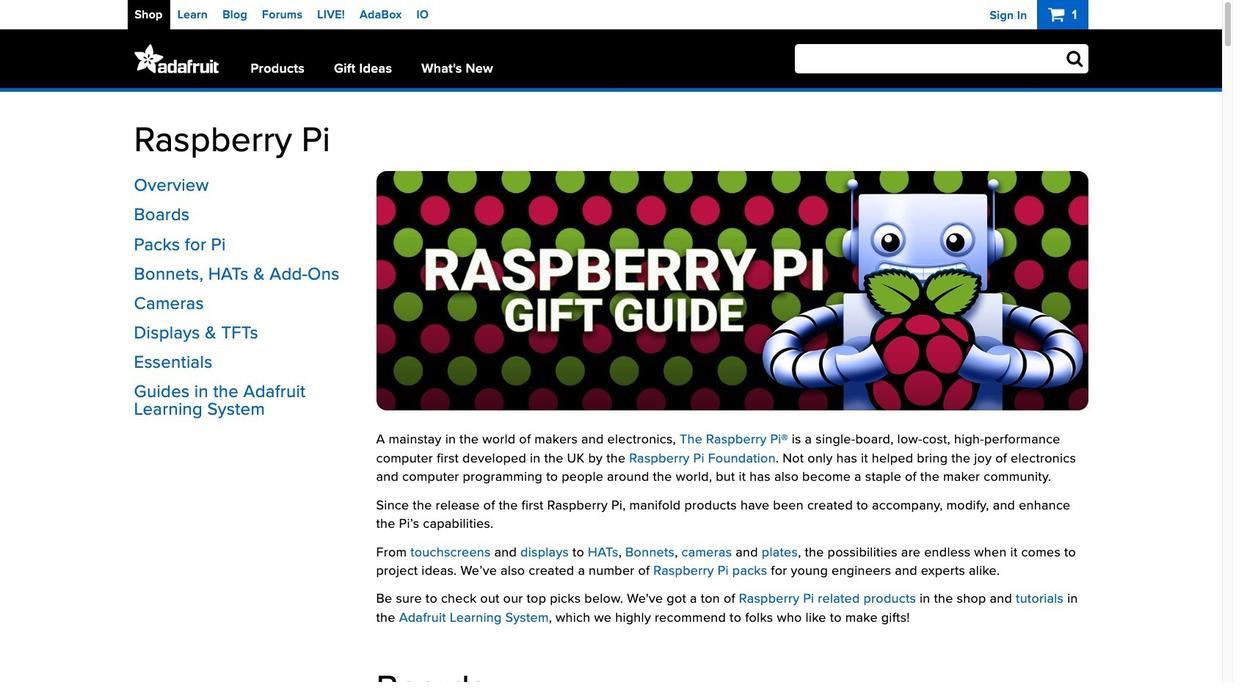 Task type: locate. For each thing, give the bounding box(es) containing it.
adafruit logo image
[[134, 44, 218, 73]]

in front of a black background with red and green polka dots stands a smiling adabot, adafruit's blue robot friend. adabot is holding the raspberry pi logo. to adabot's left "raspberry pi gift guide" in white font image
[[376, 171, 1089, 411]]

shopping cart image
[[1049, 5, 1069, 23]]

None search field
[[770, 44, 1089, 73]]

search image
[[1067, 49, 1083, 67]]

None text field
[[795, 44, 1089, 73]]

main content
[[134, 92, 1089, 682]]



Task type: vqa. For each thing, say whether or not it's contained in the screenshot.
Speaker - 3" Diameter - 4 Ohm 3 Watt IMAGE
no



